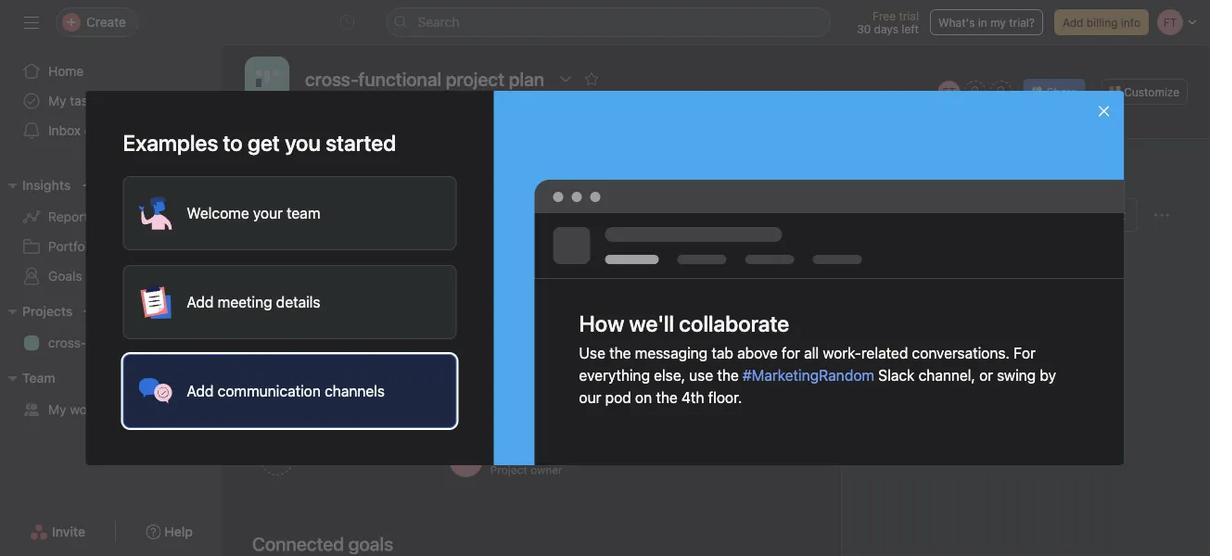 Task type: locate. For each thing, give the bounding box(es) containing it.
minutes
[[897, 352, 939, 365], [977, 452, 1019, 465]]

else,
[[654, 367, 686, 384]]

30
[[857, 22, 871, 35]]

minutes right 'town'
[[977, 452, 1019, 465]]

1 my from the top
[[48, 93, 66, 109]]

0 horizontal spatial the
[[609, 345, 631, 362]]

my left tasks
[[48, 93, 66, 109]]

off
[[1073, 207, 1092, 223]]

track right on
[[912, 207, 943, 223]]

4 inside you joined 4 minutes ago
[[887, 352, 894, 365]]

town
[[927, 450, 960, 466]]

0 vertical spatial add
[[1063, 16, 1084, 29]]

4 right 'town'
[[967, 452, 974, 465]]

my tasks link
[[11, 86, 211, 116]]

my inside teams element
[[48, 402, 66, 417]]

project
[[149, 335, 192, 351]]

add left billing
[[1063, 16, 1084, 29]]

4 up slack
[[887, 352, 894, 365]]

4 inside funky town 4 minutes ago
[[967, 452, 974, 465]]

None text field
[[301, 62, 549, 96]]

insights
[[22, 178, 71, 193]]

ago inside funky town 4 minutes ago
[[1022, 452, 1041, 465]]

0 vertical spatial minutes
[[897, 352, 939, 365]]

track right the off at the top of page
[[1096, 207, 1126, 223]]

0 horizontal spatial ago
[[942, 352, 961, 365]]

example text for how we'll collaborate section image
[[535, 180, 1125, 466]]

welcome
[[187, 205, 249, 222]]

hide sidebar image
[[24, 15, 39, 30]]

project roles
[[252, 403, 356, 425]]

projects
[[22, 304, 73, 319]]

my for my tasks
[[48, 93, 66, 109]]

projects element
[[0, 295, 223, 362]]

0 horizontal spatial minutes
[[897, 352, 939, 365]]

1 vertical spatial ft
[[891, 379, 905, 392]]

slack channel, or swing by our pod on the 4th floor.
[[579, 367, 1056, 407]]

0 vertical spatial ago
[[942, 352, 961, 365]]

ft down what's in my trial? at top right
[[943, 85, 956, 98]]

search button
[[386, 7, 832, 37]]

2 my from the top
[[48, 402, 66, 417]]

ft
[[943, 85, 956, 98], [891, 379, 905, 392]]

the up floor.
[[717, 367, 739, 384]]

add
[[1063, 16, 1084, 29], [187, 294, 214, 311], [187, 383, 214, 400]]

1 track from the left
[[912, 207, 943, 223]]

billing
[[1087, 16, 1118, 29]]

0 vertical spatial ft
[[943, 85, 956, 98]]

add down plan
[[187, 383, 214, 400]]

4 for joined
[[887, 352, 894, 365]]

what's inside what's in my trial? button
[[939, 16, 975, 29]]

ago for town
[[1022, 452, 1041, 465]]

we'll collaborate
[[629, 311, 789, 337]]

cross-functional project plan
[[48, 335, 220, 351]]

what's left in
[[939, 16, 975, 29]]

1 vertical spatial minutes
[[977, 452, 1019, 465]]

1 vertical spatial 4
[[967, 452, 974, 465]]

my
[[48, 93, 66, 109], [48, 402, 66, 417]]

2 vertical spatial add
[[187, 383, 214, 400]]

track for off track
[[1096, 207, 1126, 223]]

add inside button
[[1063, 16, 1084, 29]]

minutes down you joined button
[[897, 352, 939, 365]]

4 for town
[[967, 452, 974, 465]]

on
[[635, 389, 652, 407]]

my workspace link
[[11, 395, 211, 425]]

inbox link
[[11, 116, 211, 146]]

1 vertical spatial add
[[187, 294, 214, 311]]

what's in my trial? button
[[930, 9, 1043, 35]]

0 horizontal spatial what's
[[865, 163, 924, 185]]

minutes inside you joined 4 minutes ago
[[897, 352, 939, 365]]

funky town 4 minutes ago
[[887, 450, 1041, 466]]

search
[[418, 14, 460, 30]]

days
[[874, 22, 899, 35]]

0 horizontal spatial track
[[912, 207, 943, 223]]

ago up channel,
[[942, 352, 961, 365]]

add up plan
[[187, 294, 214, 311]]

on
[[891, 207, 909, 223]]

1 vertical spatial what's
[[865, 163, 924, 185]]

portfolios
[[48, 239, 105, 254]]

#marketingrandom
[[743, 367, 875, 384]]

plan
[[195, 335, 220, 351]]

what's up on
[[865, 163, 924, 185]]

1 horizontal spatial the
[[656, 389, 678, 407]]

swing
[[997, 367, 1036, 384]]

the
[[609, 345, 631, 362], [717, 367, 739, 384], [656, 389, 678, 407]]

my
[[991, 16, 1006, 29]]

0 vertical spatial what's
[[939, 16, 975, 29]]

my down team
[[48, 402, 66, 417]]

reporting
[[48, 209, 107, 224]]

0 vertical spatial the
[[609, 345, 631, 362]]

ago for joined
[[942, 352, 961, 365]]

Project description title text field
[[241, 184, 415, 223]]

1 horizontal spatial minutes
[[977, 452, 1019, 465]]

the down the else,
[[656, 389, 678, 407]]

ft down "related"
[[891, 379, 905, 392]]

at
[[989, 207, 1002, 223]]

our
[[579, 389, 601, 407]]

1 horizontal spatial 4
[[967, 452, 974, 465]]

teams element
[[0, 362, 223, 429]]

funky town link
[[887, 450, 960, 466]]

conversations.
[[912, 345, 1010, 362]]

0 vertical spatial my
[[48, 93, 66, 109]]

add to starred image
[[584, 71, 599, 86]]

connected goals
[[252, 533, 393, 555]]

1 horizontal spatial ft
[[943, 85, 956, 98]]

1 vertical spatial the
[[717, 367, 739, 384]]

team
[[287, 205, 320, 222]]

slack
[[879, 367, 915, 384]]

1 vertical spatial my
[[48, 402, 66, 417]]

examples to get you started
[[123, 130, 396, 156]]

0 horizontal spatial 4
[[887, 352, 894, 365]]

1 horizontal spatial ago
[[1022, 452, 1041, 465]]

insights button
[[0, 174, 71, 197]]

funky
[[887, 450, 924, 466]]

0 vertical spatial 4
[[887, 352, 894, 365]]

4
[[887, 352, 894, 365], [967, 452, 974, 465]]

ago inside you joined 4 minutes ago
[[942, 352, 961, 365]]

2 vertical spatial the
[[656, 389, 678, 407]]

1 horizontal spatial track
[[1096, 207, 1126, 223]]

1 horizontal spatial what's
[[939, 16, 975, 29]]

share
[[1047, 85, 1077, 98]]

ago down swing
[[1022, 452, 1041, 465]]

1 vertical spatial ago
[[1022, 452, 1041, 465]]

my inside global element
[[48, 93, 66, 109]]

add for add meeting details
[[187, 294, 214, 311]]

by
[[1040, 367, 1056, 384]]

welcome your team
[[187, 205, 320, 222]]

what's the status?
[[865, 163, 1020, 185]]

off track
[[1073, 207, 1126, 223]]

what's for what's in my trial?
[[939, 16, 975, 29]]

2 track from the left
[[1096, 207, 1126, 223]]

minutes inside funky town 4 minutes ago
[[977, 452, 1019, 465]]

goals link
[[11, 262, 211, 291]]

2 horizontal spatial the
[[717, 367, 739, 384]]

free trial 30 days left
[[857, 9, 919, 35]]

global element
[[0, 45, 223, 157]]

the up everything
[[609, 345, 631, 362]]



Task type: describe. For each thing, give the bounding box(es) containing it.
add billing info
[[1063, 16, 1141, 29]]

team
[[22, 371, 55, 386]]

use
[[689, 367, 713, 384]]

minutes for joined
[[897, 352, 939, 365]]

to
[[223, 130, 243, 156]]

team button
[[0, 367, 55, 390]]

use the messaging tab above for all work-related conversations. for everything else, use the
[[579, 345, 1036, 384]]

work-
[[823, 345, 862, 362]]

at risk
[[989, 207, 1027, 223]]

invite button
[[18, 516, 98, 549]]

0 horizontal spatial ft
[[891, 379, 905, 392]]

joined
[[916, 329, 958, 346]]

how
[[579, 311, 625, 337]]

workspace
[[70, 402, 134, 417]]

what's for what's the status?
[[865, 163, 924, 185]]

free
[[873, 9, 896, 22]]

examples
[[123, 130, 218, 156]]

pod
[[605, 389, 631, 407]]

my workspace
[[48, 402, 134, 417]]

risk
[[1005, 207, 1027, 223]]

add for add communication channels
[[187, 383, 214, 400]]

ft inside button
[[943, 85, 956, 98]]

functional
[[86, 335, 146, 351]]

cross-functional project plan link
[[11, 328, 220, 358]]

minutes for town
[[977, 452, 1019, 465]]

trial?
[[1009, 16, 1035, 29]]

info
[[1121, 16, 1141, 29]]

you joined 4 minutes ago
[[887, 329, 961, 365]]

floor.
[[708, 389, 742, 407]]

your
[[253, 205, 283, 222]]

details
[[276, 294, 321, 311]]

track for on track
[[912, 207, 943, 223]]

in
[[978, 16, 988, 29]]

messaging
[[635, 345, 708, 362]]

portfolios link
[[11, 232, 211, 262]]

what's in my trial?
[[939, 16, 1035, 29]]

invite
[[52, 525, 85, 540]]

add billing info button
[[1055, 9, 1149, 35]]

home
[[48, 64, 84, 79]]

above
[[737, 345, 778, 362]]

share button
[[1024, 79, 1086, 105]]

communication
[[218, 383, 321, 400]]

get
[[248, 130, 280, 156]]

the status?
[[928, 163, 1020, 185]]

goals
[[48, 269, 82, 284]]

my tasks
[[48, 93, 101, 109]]

add communication channels
[[187, 383, 385, 400]]

you started
[[285, 130, 396, 156]]

home link
[[11, 57, 211, 86]]

close image
[[1097, 104, 1112, 119]]

meeting
[[218, 294, 272, 311]]

everything
[[579, 367, 650, 384]]

tasks
[[70, 93, 101, 109]]

use
[[579, 345, 606, 362]]

or
[[980, 367, 993, 384]]

channels
[[325, 383, 385, 400]]

tab
[[712, 345, 734, 362]]

left
[[902, 22, 919, 35]]

add for add billing info
[[1063, 16, 1084, 29]]

search list box
[[386, 7, 832, 37]]

trial
[[899, 9, 919, 22]]

board image
[[256, 68, 278, 90]]

all
[[804, 345, 819, 362]]

4th
[[682, 389, 704, 407]]

the inside slack channel, or swing by our pod on the 4th floor.
[[656, 389, 678, 407]]

related
[[862, 345, 908, 362]]

for
[[782, 345, 801, 362]]

how we'll collaborate
[[579, 311, 789, 337]]

on track button
[[865, 199, 955, 232]]

my for my workspace
[[48, 402, 66, 417]]

cross-
[[48, 335, 86, 351]]

projects button
[[0, 301, 73, 323]]

insights element
[[0, 169, 223, 295]]

on track
[[891, 207, 943, 223]]

reporting link
[[11, 202, 211, 232]]

for
[[1014, 345, 1036, 362]]

off track button
[[1046, 199, 1138, 232]]

you
[[887, 329, 912, 346]]

add meeting details
[[187, 294, 321, 311]]

you joined button
[[887, 328, 961, 347]]

at risk button
[[962, 199, 1039, 232]]



Task type: vqa. For each thing, say whether or not it's contained in the screenshot.
in
yes



